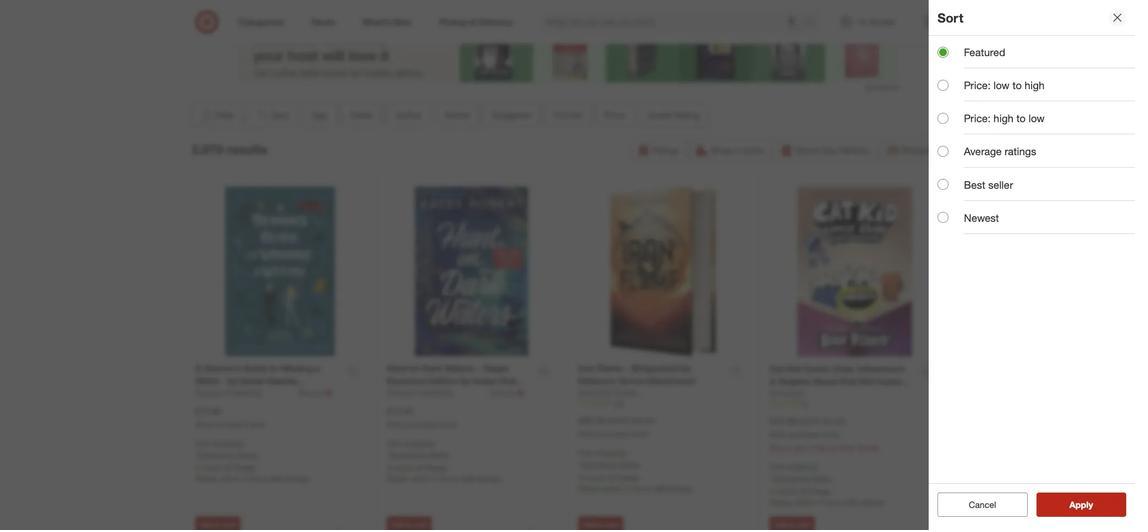Task type: vqa. For each thing, say whether or not it's contained in the screenshot.
Rebecca at the bottom right of page
yes



Task type: describe. For each thing, give the bounding box(es) containing it.
waters
[[445, 363, 474, 374]]

exclusions down 2,
[[773, 473, 810, 482]]

deals
[[350, 110, 373, 121]]

* down $14.40 when purchased online
[[434, 438, 436, 448]]

a demon's guide to wooing a witch - by sarah hawley (paperback) link
[[195, 362, 339, 399]]

penguin publishing for edition
[[387, 388, 453, 397]]

a demon's guide to wooing a witch - by sarah hawley (paperback)
[[195, 363, 320, 399]]

add to cart button for $14.40
[[387, 516, 432, 530]]

poway down $20.29 msrp $29.99 when purchased online
[[617, 473, 639, 482]]

add to cart for $14.40
[[392, 521, 427, 529]]

delivery
[[839, 145, 870, 156]]

sort button
[[247, 103, 298, 127]]

macmillan
[[578, 388, 614, 397]]

in
[[735, 145, 741, 156]]

sort dialog
[[929, 0, 1135, 530]]

(hardcover) inside cat kid comic club: influencers: a graphic novel (cat kid comic club #5): from the creator of dog man - by  dav pilkey (hardcover)
[[855, 401, 903, 412]]

hunt on dark waters - target exclusive edition by katee robert (paperback) link
[[387, 362, 531, 399]]

featured
[[964, 46, 1006, 58]]

stock down 2,
[[778, 486, 797, 496]]

3,979 results
[[191, 141, 267, 157]]

to inside a demon's guide to wooing a witch - by sarah hawley (paperback)
[[270, 363, 279, 374]]

subgenre
[[492, 110, 531, 121]]

creator
[[849, 389, 881, 400]]

only
[[490, 388, 506, 397]]

robert
[[500, 375, 529, 386]]

msrp for $20.29
[[607, 416, 629, 425]]

online inside $14.40 when purchased online
[[439, 420, 457, 429]]

seller
[[989, 178, 1014, 191]]

add to cart for $20.29
[[583, 521, 619, 529]]

guest
[[648, 110, 672, 121]]

(cat
[[840, 376, 857, 387]]

newest
[[964, 211, 999, 224]]

poway down free
[[808, 486, 831, 496]]

0 vertical spatial kid
[[787, 363, 801, 374]]

* down $14.40
[[387, 450, 390, 459]]

free down $20.29
[[578, 448, 594, 457]]

- inside a demon's guide to wooing a witch - by sarah hawley (paperback)
[[222, 375, 225, 386]]

exclusions down $14.40 when purchased online
[[390, 450, 426, 459]]

shipping button
[[882, 138, 944, 163]]

average
[[964, 145, 1002, 158]]

cat kid comic club: influencers: a graphic novel (cat kid comic club #5): from the creator of dog man - by  dav pilkey (hardcover) link
[[770, 363, 914, 412]]

with for exclusions apply. 'link' under $20.29 msrp $29.99 when purchased online
[[653, 484, 667, 493]]

add for $10.38
[[775, 521, 788, 529]]

0 vertical spatial high
[[1025, 79, 1045, 91]]

cancel
[[969, 499, 997, 510]]

apply. for exclusions apply. 'link' underneath $13.60 when purchased online
[[237, 450, 258, 459]]

poway down $14.40 when purchased online
[[425, 463, 448, 472]]

genre button
[[436, 103, 479, 127]]

What can we help you find? suggestions appear below search field
[[540, 10, 807, 34]]

price: for price: high to low
[[964, 112, 991, 125]]

add to cart for $13.60
[[200, 521, 236, 529]]

price: low to high
[[964, 79, 1045, 91]]

pickup button
[[632, 138, 686, 163]]

free shipping * * exclusions apply. in stock at  poway ready within 2 hours with pickup down $20.29 msrp $29.99 when purchased online
[[578, 448, 692, 493]]

kids'
[[840, 443, 856, 452]]

dav
[[809, 401, 825, 412]]

$10.38 msrp $12.99 when purchased online buy 2, get 1 free on kids' books
[[770, 416, 880, 452]]

apply button
[[1037, 493, 1127, 517]]

#5):
[[792, 389, 807, 400]]

iron flame - (empyrean) by rebecca yarros (hardcover) link
[[578, 362, 722, 387]]

exclusions apply. link down $13.60 when purchased online
[[198, 450, 258, 459]]

add to cart button for $13.60
[[195, 516, 241, 530]]

138 link
[[578, 398, 748, 408]]

search
[[800, 17, 826, 28]]

dark
[[422, 363, 443, 374]]

katee
[[473, 375, 497, 386]]

get
[[794, 443, 805, 452]]

$20.29
[[578, 415, 605, 426]]

purchased inside $20.29 msrp $29.99 when purchased online
[[597, 430, 629, 438]]

sarah
[[240, 375, 264, 386]]

free shipping * * exclusions apply. in stock at  poway ready within 2 hours with pickup down $14.40 when purchased online
[[387, 438, 501, 483]]

influencers:
[[857, 363, 907, 374]]

same day delivery button
[[775, 138, 877, 163]]

of
[[884, 389, 892, 400]]

6 link
[[770, 399, 940, 409]]

by inside hunt on dark waters - target exclusive edition by katee robert (paperback)
[[460, 375, 470, 386]]

dog
[[894, 389, 912, 400]]

filter
[[215, 110, 234, 121]]

a demon's guide to wooing a witch - by sarah hawley (paperback) image
[[195, 186, 365, 356]]

same day delivery
[[796, 145, 870, 156]]

results
[[226, 141, 267, 157]]

free shipping * * exclusions apply. in stock at  poway ready within 2 hours with pickup down $13.60 when purchased online
[[195, 438, 309, 483]]

add to cart button for $10.38
[[770, 516, 815, 530]]

stock down $20.29 msrp $29.99 when purchased online
[[587, 473, 606, 482]]

* down $13.60
[[195, 450, 198, 459]]

at down $20.29 msrp $29.99 when purchased online
[[608, 473, 614, 482]]

when inside $13.60 when purchased online
[[195, 420, 213, 429]]

apply. for exclusions apply. 'link' under $14.40 when purchased online
[[429, 450, 449, 459]]

apply. for exclusions apply. 'link' underneath get
[[812, 473, 832, 482]]

cancel button
[[938, 493, 1028, 517]]

purchased inside $14.40 when purchased online
[[406, 420, 437, 429]]

* down buy
[[770, 473, 773, 482]]

online inside $13.60 when purchased online
[[248, 420, 265, 429]]

apply
[[1070, 499, 1094, 510]]

at inside new at ¬
[[316, 388, 323, 397]]

by inside a demon's guide to wooing a witch - by sarah hawley (paperback)
[[228, 375, 238, 386]]

add for $13.60
[[200, 521, 213, 529]]

$14.40 when purchased online
[[387, 406, 457, 429]]

- inside hunt on dark waters - target exclusive edition by katee robert (paperback)
[[477, 363, 480, 374]]

when inside $10.38 msrp $12.99 when purchased online buy 2, get 1 free on kids' books
[[770, 430, 787, 439]]

from
[[810, 389, 831, 400]]

only at ¬
[[490, 387, 524, 398]]

same
[[796, 145, 818, 156]]

advertisement region
[[238, 28, 898, 83]]

penguin publishing link for -
[[195, 387, 297, 398]]

free down $13.60
[[195, 438, 211, 448]]

macmillan publishers link
[[578, 387, 652, 398]]

format
[[554, 110, 582, 121]]

- inside iron flame - (empyrean) by rebecca yarros (hardcover)
[[625, 363, 629, 374]]

at down get
[[799, 486, 806, 496]]

pilkey
[[828, 401, 852, 412]]

1 horizontal spatial low
[[1029, 112, 1045, 125]]

yarros
[[618, 375, 645, 386]]

hunt on dark waters - target exclusive edition by katee robert (paperback)
[[387, 363, 529, 399]]

when inside $14.40 when purchased online
[[387, 420, 404, 429]]

(empyrean)
[[631, 363, 679, 374]]

add to cart for $10.38
[[775, 521, 810, 529]]

format button
[[544, 103, 591, 127]]

search button
[[800, 10, 826, 36]]

2 link
[[918, 10, 942, 34]]

price button
[[595, 103, 634, 127]]

new at ¬
[[299, 387, 332, 398]]

sponsored
[[865, 83, 898, 91]]

with for exclusions apply. 'link' underneath $13.60 when purchased online
[[270, 474, 284, 483]]

sort inside button
[[272, 110, 289, 121]]

* down free
[[817, 462, 820, 471]]

macmillan publishers
[[578, 388, 652, 397]]

* down $13.60 when purchased online
[[242, 438, 245, 448]]

a
[[315, 363, 320, 374]]

cart for $10.38
[[798, 521, 810, 529]]

add to cart button for $20.29
[[578, 516, 624, 530]]

cat kid comic club: influencers: a graphic novel (cat kid comic club #5): from the creator of dog man - by  dav pilkey (hardcover) image
[[770, 186, 940, 357]]

cat
[[770, 363, 785, 374]]

iron flame - (empyrean) by rebecca yarros (hardcover)
[[578, 363, 696, 386]]

exclusive
[[387, 375, 426, 386]]



Task type: locate. For each thing, give the bounding box(es) containing it.
purchased up 1
[[789, 430, 820, 439]]

free down buy
[[770, 462, 785, 471]]

hawley
[[267, 375, 297, 386]]

guest rating
[[648, 110, 699, 121]]

1 horizontal spatial kid
[[859, 376, 873, 387]]

apply.
[[237, 450, 258, 459], [429, 450, 449, 459], [620, 459, 641, 469], [812, 473, 832, 482]]

a inside a demon's guide to wooing a witch - by sarah hawley (paperback)
[[195, 363, 201, 374]]

demon's
[[204, 363, 241, 374]]

by down waters
[[460, 375, 470, 386]]

1 horizontal spatial (paperback)
[[387, 388, 438, 399]]

purchased inside $10.38 msrp $12.99 when purchased online buy 2, get 1 free on kids' books
[[789, 430, 820, 439]]

1 horizontal spatial on
[[829, 443, 838, 452]]

genre
[[445, 110, 469, 121]]

1 horizontal spatial a
[[770, 376, 776, 387]]

scholastic
[[770, 389, 806, 398]]

0 vertical spatial a
[[195, 363, 201, 374]]

free shipping * * exclusions apply. in stock at  poway ready within 2 hours with pickup down free
[[770, 462, 884, 507]]

penguin down the witch at the bottom left of the page
[[195, 388, 223, 397]]

price: for price: low to high
[[964, 79, 991, 91]]

0 vertical spatial sort
[[938, 10, 964, 25]]

publishing down the edition
[[417, 388, 453, 397]]

by inside iron flame - (empyrean) by rebecca yarros (hardcover)
[[681, 363, 691, 374]]

exclusions apply. link down get
[[773, 473, 832, 482]]

by down the #5):
[[797, 401, 807, 412]]

2 add to cart from the left
[[392, 521, 427, 529]]

the
[[834, 389, 847, 400]]

(hardcover) inside iron flame - (empyrean) by rebecca yarros (hardcover)
[[647, 375, 696, 386]]

shipping down $13.60 when purchased online
[[213, 438, 242, 448]]

cart for $20.29
[[606, 521, 619, 529]]

1 horizontal spatial penguin publishing link
[[387, 387, 488, 398]]

1 vertical spatial price:
[[964, 112, 991, 125]]

age
[[312, 110, 327, 121]]

penguin publishing link for edition
[[387, 387, 488, 398]]

0 horizontal spatial comic
[[804, 363, 831, 374]]

publishing for -
[[226, 388, 261, 397]]

2 penguin from the left
[[387, 388, 415, 397]]

* down $20.29
[[578, 459, 581, 469]]

on up exclusive
[[409, 363, 420, 374]]

(paperback) down exclusive
[[387, 388, 438, 399]]

3,979
[[191, 141, 223, 157]]

filter button
[[191, 103, 243, 127]]

by inside cat kid comic club: influencers: a graphic novel (cat kid comic club #5): from the creator of dog man - by  dav pilkey (hardcover)
[[797, 401, 807, 412]]

add for $14.40
[[392, 521, 404, 529]]

0 vertical spatial comic
[[804, 363, 831, 374]]

0 vertical spatial (hardcover)
[[647, 375, 696, 386]]

at down 'robert'
[[508, 388, 515, 397]]

subgenre button
[[483, 103, 540, 127]]

(paperback) down the witch at the bottom left of the page
[[195, 388, 246, 399]]

(paperback) for exclusive
[[387, 388, 438, 399]]

msrp inside $10.38 msrp $12.99 when purchased online buy 2, get 1 free on kids' books
[[799, 417, 821, 426]]

low up price: high to low
[[994, 79, 1010, 91]]

msrp for $10.38
[[799, 417, 821, 426]]

1 penguin from the left
[[195, 388, 223, 397]]

penguin for witch
[[195, 388, 223, 397]]

3 add to cart from the left
[[583, 521, 619, 529]]

2 ¬ from the left
[[517, 387, 524, 398]]

when down $14.40
[[387, 420, 404, 429]]

apply. down free
[[812, 473, 832, 482]]

0 horizontal spatial penguin publishing
[[195, 388, 261, 397]]

author button
[[386, 103, 431, 127]]

penguin publishing link down the edition
[[387, 387, 488, 398]]

1 vertical spatial sort
[[272, 110, 289, 121]]

pickup
[[653, 145, 679, 156]]

publishing down sarah
[[226, 388, 261, 397]]

¬ down 'robert'
[[517, 387, 524, 398]]

1 horizontal spatial comic
[[876, 376, 903, 387]]

on right free
[[829, 443, 838, 452]]

4 cart from the left
[[798, 521, 810, 529]]

$13.60 when purchased online
[[195, 406, 265, 429]]

2 add to cart button from the left
[[387, 516, 432, 530]]

free
[[195, 438, 211, 448], [387, 438, 402, 448], [578, 448, 594, 457], [770, 462, 785, 471]]

0 horizontal spatial (paperback)
[[195, 388, 246, 399]]

msrp down dav
[[799, 417, 821, 426]]

rebecca
[[578, 375, 615, 386]]

with
[[270, 474, 284, 483], [461, 474, 476, 483], [653, 484, 667, 493], [845, 497, 859, 507]]

1 vertical spatial a
[[770, 376, 776, 387]]

cart
[[223, 521, 236, 529], [414, 521, 427, 529], [606, 521, 619, 529], [798, 521, 810, 529]]

at down $14.40 when purchased online
[[416, 463, 423, 472]]

purchased inside $13.60 when purchased online
[[214, 420, 246, 429]]

- up yarros at the bottom
[[625, 363, 629, 374]]

age button
[[302, 103, 337, 127]]

1 penguin publishing from the left
[[195, 388, 261, 397]]

1 (paperback) from the left
[[195, 388, 246, 399]]

scholastic link
[[770, 388, 806, 399]]

None radio
[[938, 47, 949, 58], [938, 80, 949, 91], [938, 113, 949, 124], [938, 179, 949, 190], [938, 47, 949, 58], [938, 80, 949, 91], [938, 113, 949, 124], [938, 179, 949, 190]]

online down a demon's guide to wooing a witch - by sarah hawley (paperback)
[[248, 420, 265, 429]]

comic up of
[[876, 376, 903, 387]]

1 add from the left
[[200, 521, 213, 529]]

1 vertical spatial comic
[[876, 376, 903, 387]]

publishing for edition
[[417, 388, 453, 397]]

0 vertical spatial price:
[[964, 79, 991, 91]]

1 publishing from the left
[[226, 388, 261, 397]]

shipping down get
[[787, 462, 817, 471]]

cart for $14.40
[[414, 521, 427, 529]]

exclusions apply. link down $20.29 msrp $29.99 when purchased online
[[581, 459, 641, 469]]

new
[[299, 388, 314, 397]]

1 horizontal spatial penguin
[[387, 388, 415, 397]]

0 horizontal spatial kid
[[787, 363, 801, 374]]

$12.99
[[823, 417, 846, 426]]

when down $13.60
[[195, 420, 213, 429]]

with for exclusions apply. 'link' underneath get
[[845, 497, 859, 507]]

poway down $13.60 when purchased online
[[234, 463, 256, 472]]

2 add from the left
[[392, 521, 404, 529]]

1 horizontal spatial high
[[1025, 79, 1045, 91]]

$13.60
[[195, 406, 222, 417]]

(paperback) inside a demon's guide to wooing a witch - by sarah hawley (paperback)
[[195, 388, 246, 399]]

msrp down 138
[[607, 416, 629, 425]]

graphic
[[779, 376, 812, 387]]

at down $13.60 when purchased online
[[225, 463, 231, 472]]

free
[[814, 443, 827, 452]]

by
[[681, 363, 691, 374], [228, 375, 238, 386], [460, 375, 470, 386], [797, 401, 807, 412]]

man
[[770, 401, 788, 412]]

(hardcover)
[[647, 375, 696, 386], [855, 401, 903, 412]]

0 horizontal spatial low
[[994, 79, 1010, 91]]

comic
[[804, 363, 831, 374], [876, 376, 903, 387]]

6
[[804, 400, 808, 408]]

by down "demon's"
[[228, 375, 238, 386]]

in
[[195, 463, 202, 472], [387, 463, 393, 472], [578, 473, 585, 482], [770, 486, 776, 496]]

shipping
[[213, 438, 242, 448], [404, 438, 434, 448], [596, 448, 625, 457], [787, 462, 817, 471]]

add
[[200, 521, 213, 529], [392, 521, 404, 529], [583, 521, 596, 529], [775, 521, 788, 529]]

exclusions apply. link down $14.40 when purchased online
[[390, 450, 449, 459]]

penguin for exclusive
[[387, 388, 415, 397]]

* down $20.29 msrp $29.99 when purchased online
[[625, 448, 628, 457]]

a down cat on the bottom
[[770, 376, 776, 387]]

2 penguin publishing from the left
[[387, 388, 453, 397]]

low up the ratings
[[1029, 112, 1045, 125]]

guide
[[243, 363, 268, 374]]

ready
[[195, 474, 217, 483], [387, 474, 409, 483], [578, 484, 600, 493], [770, 497, 792, 507]]

edition
[[429, 375, 458, 386]]

comic up the novel
[[804, 363, 831, 374]]

0 vertical spatial low
[[994, 79, 1010, 91]]

penguin
[[195, 388, 223, 397], [387, 388, 415, 397]]

wooing
[[281, 363, 312, 374]]

books
[[858, 443, 880, 452]]

shipping down $20.29 msrp $29.99 when purchased online
[[596, 448, 625, 457]]

(paperback)
[[195, 388, 246, 399], [387, 388, 438, 399]]

0 horizontal spatial msrp
[[607, 416, 629, 425]]

0 horizontal spatial penguin publishing link
[[195, 387, 297, 398]]

2 price: from the top
[[964, 112, 991, 125]]

0 horizontal spatial sort
[[272, 110, 289, 121]]

- up katee
[[477, 363, 480, 374]]

1 vertical spatial kid
[[859, 376, 873, 387]]

price: high to low
[[964, 112, 1045, 125]]

a inside cat kid comic club: influencers: a graphic novel (cat kid comic club #5): from the creator of dog man - by  dav pilkey (hardcover)
[[770, 376, 776, 387]]

kid up creator
[[859, 376, 873, 387]]

2,
[[786, 443, 792, 452]]

penguin publishing down exclusive
[[387, 388, 453, 397]]

1 ¬ from the left
[[325, 387, 332, 398]]

apply. down $14.40 when purchased online
[[429, 450, 449, 459]]

a
[[195, 363, 201, 374], [770, 376, 776, 387]]

1 add to cart button from the left
[[195, 516, 241, 530]]

¬ for hunt on dark waters - target exclusive edition by katee robert (paperback)
[[517, 387, 524, 398]]

deals button
[[341, 103, 382, 127]]

0 horizontal spatial on
[[409, 363, 420, 374]]

- down "demon's"
[[222, 375, 225, 386]]

club:
[[833, 363, 855, 374]]

1 horizontal spatial publishing
[[417, 388, 453, 397]]

¬ for a demon's guide to wooing a witch - by sarah hawley (paperback)
[[325, 387, 332, 398]]

0 horizontal spatial (hardcover)
[[647, 375, 696, 386]]

1 horizontal spatial sort
[[938, 10, 964, 25]]

online down $12.99
[[822, 430, 840, 439]]

by right (empyrean)
[[681, 363, 691, 374]]

4 add from the left
[[775, 521, 788, 529]]

exclusions apply. link
[[198, 450, 258, 459], [390, 450, 449, 459], [581, 459, 641, 469], [773, 473, 832, 482]]

1 vertical spatial low
[[1029, 112, 1045, 125]]

free shipping * * exclusions apply. in stock at  poway ready within 2 hours with pickup
[[195, 438, 309, 483], [387, 438, 501, 483], [578, 448, 692, 493], [770, 462, 884, 507]]

2 penguin publishing link from the left
[[387, 387, 488, 398]]

1 vertical spatial on
[[829, 443, 838, 452]]

penguin publishing for -
[[195, 388, 261, 397]]

iron
[[578, 363, 595, 374]]

1 vertical spatial high
[[994, 112, 1014, 125]]

cat kid comic club: influencers: a graphic novel (cat kid comic club #5): from the creator of dog man - by  dav pilkey (hardcover)
[[770, 363, 912, 412]]

add for $20.29
[[583, 521, 596, 529]]

when inside $20.29 msrp $29.99 when purchased online
[[578, 430, 596, 438]]

high up price: high to low
[[1025, 79, 1045, 91]]

¬ right "new"
[[325, 387, 332, 398]]

penguin down exclusive
[[387, 388, 415, 397]]

on inside $10.38 msrp $12.99 when purchased online buy 2, get 1 free on kids' books
[[829, 443, 838, 452]]

online inside $10.38 msrp $12.99 when purchased online buy 2, get 1 free on kids' books
[[822, 430, 840, 439]]

price: up average
[[964, 112, 991, 125]]

1 add to cart from the left
[[200, 521, 236, 529]]

publishers
[[616, 388, 652, 397]]

2 publishing from the left
[[417, 388, 453, 397]]

purchased down $14.40
[[406, 420, 437, 429]]

with for exclusions apply. 'link' under $14.40 when purchased online
[[461, 474, 476, 483]]

price: down featured
[[964, 79, 991, 91]]

exclusions down $13.60 when purchased online
[[198, 450, 235, 459]]

(paperback) inside hunt on dark waters - target exclusive edition by katee robert (paperback)
[[387, 388, 438, 399]]

free down $14.40
[[387, 438, 402, 448]]

online inside $20.29 msrp $29.99 when purchased online
[[631, 430, 648, 438]]

when down $20.29
[[578, 430, 596, 438]]

shop in store button
[[691, 138, 771, 163]]

kid
[[787, 363, 801, 374], [859, 376, 873, 387]]

shipping down $14.40 when purchased online
[[404, 438, 434, 448]]

hunt on dark waters - target exclusive edition by katee robert (paperback) image
[[387, 186, 556, 356]]

shop
[[711, 145, 732, 156]]

1 horizontal spatial ¬
[[517, 387, 524, 398]]

- right man at bottom right
[[791, 401, 794, 412]]

2 (paperback) from the left
[[387, 388, 438, 399]]

(paperback) for witch
[[195, 388, 246, 399]]

when up buy
[[770, 430, 787, 439]]

1 cart from the left
[[223, 521, 236, 529]]

3 add to cart button from the left
[[578, 516, 624, 530]]

msrp inside $20.29 msrp $29.99 when purchased online
[[607, 416, 629, 425]]

2 cart from the left
[[414, 521, 427, 529]]

penguin publishing down the witch at the bottom left of the page
[[195, 388, 261, 397]]

online down the edition
[[439, 420, 457, 429]]

a up the witch at the bottom left of the page
[[195, 363, 201, 374]]

apply. down $13.60 when purchased online
[[237, 450, 258, 459]]

shop in store
[[711, 145, 764, 156]]

price:
[[964, 79, 991, 91], [964, 112, 991, 125]]

0 vertical spatial on
[[409, 363, 420, 374]]

(hardcover) down (empyrean)
[[647, 375, 696, 386]]

carousel region
[[238, 0, 898, 19]]

apply. down $20.29 msrp $29.99 when purchased online
[[620, 459, 641, 469]]

stock down $13.60 when purchased online
[[204, 463, 223, 472]]

1 horizontal spatial msrp
[[799, 417, 821, 426]]

- inside cat kid comic club: influencers: a graphic novel (cat kid comic club #5): from the creator of dog man - by  dav pilkey (hardcover)
[[791, 401, 794, 412]]

1 vertical spatial (hardcover)
[[855, 401, 903, 412]]

store
[[744, 145, 764, 156]]

$20.29 msrp $29.99 when purchased online
[[578, 415, 654, 438]]

high down "price: low to high"
[[994, 112, 1014, 125]]

stock down $14.40 when purchased online
[[395, 463, 414, 472]]

0 horizontal spatial high
[[994, 112, 1014, 125]]

(hardcover) down of
[[855, 401, 903, 412]]

cart for $13.60
[[223, 521, 236, 529]]

on inside hunt on dark waters - target exclusive edition by katee robert (paperback)
[[409, 363, 420, 374]]

penguin publishing link down sarah
[[195, 387, 297, 398]]

online down $29.99 at right bottom
[[631, 430, 648, 438]]

4 add to cart button from the left
[[770, 516, 815, 530]]

1
[[807, 443, 812, 452]]

1 horizontal spatial penguin publishing
[[387, 388, 453, 397]]

best
[[964, 178, 986, 191]]

purchased down $20.29
[[597, 430, 629, 438]]

penguin publishing
[[195, 388, 261, 397], [387, 388, 453, 397]]

0 horizontal spatial a
[[195, 363, 201, 374]]

$10.38
[[770, 416, 796, 427]]

at inside only at ¬
[[508, 388, 515, 397]]

None radio
[[938, 146, 949, 157], [938, 212, 949, 223], [938, 146, 949, 157], [938, 212, 949, 223]]

witch
[[195, 375, 219, 386]]

3 add from the left
[[583, 521, 596, 529]]

4 add to cart from the left
[[775, 521, 810, 529]]

purchased down $13.60
[[214, 420, 246, 429]]

exclusions down $20.29 msrp $29.99 when purchased online
[[581, 459, 618, 469]]

apply. for exclusions apply. 'link' under $20.29 msrp $29.99 when purchased online
[[620, 459, 641, 469]]

sort inside 'dialog'
[[938, 10, 964, 25]]

kid up graphic
[[787, 363, 801, 374]]

0 horizontal spatial penguin
[[195, 388, 223, 397]]

0 horizontal spatial ¬
[[325, 387, 332, 398]]

1 horizontal spatial (hardcover)
[[855, 401, 903, 412]]

at right "new"
[[316, 388, 323, 397]]

guest rating button
[[639, 103, 709, 127]]

1 price: from the top
[[964, 79, 991, 91]]

3 cart from the left
[[606, 521, 619, 529]]

shipping
[[902, 145, 937, 156]]

0 horizontal spatial publishing
[[226, 388, 261, 397]]

iron flame - (empyrean) by  rebecca yarros (hardcover) image
[[578, 186, 748, 356]]

1 penguin publishing link from the left
[[195, 387, 297, 398]]

hunt
[[387, 363, 407, 374]]

flame
[[597, 363, 623, 374]]

target
[[483, 363, 509, 374]]



